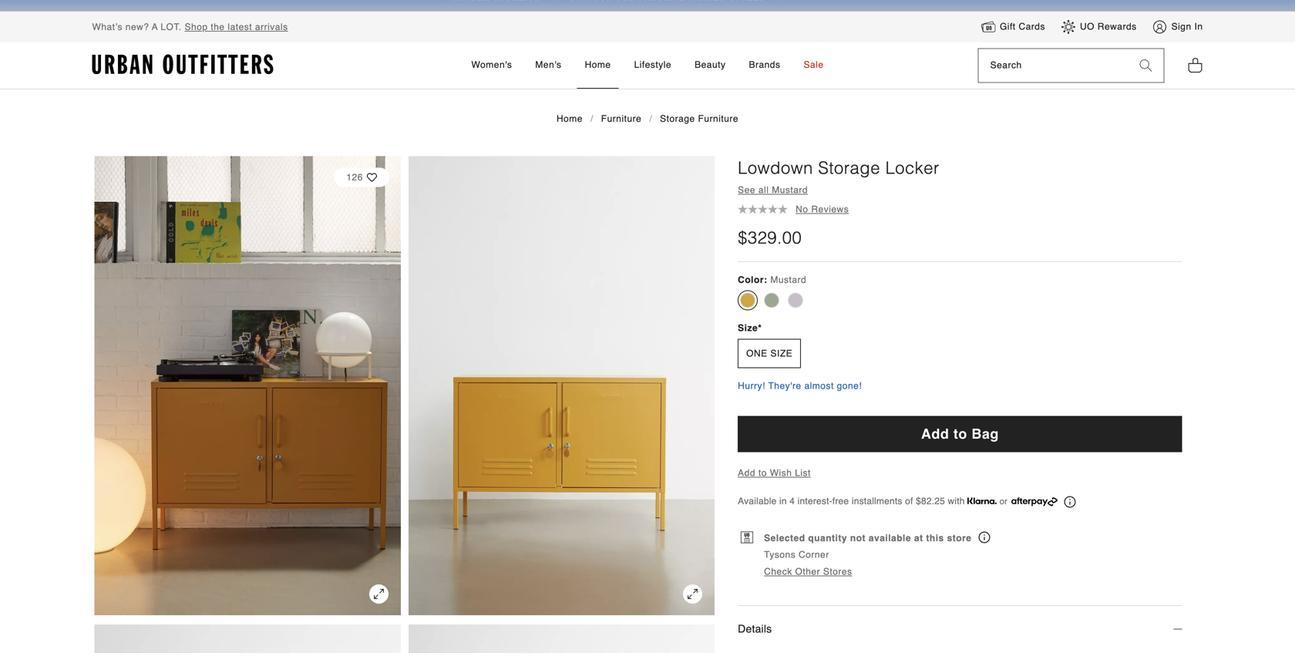 Task type: locate. For each thing, give the bounding box(es) containing it.
home link left furniture link
[[557, 113, 583, 124]]

home right men's
[[585, 59, 611, 70]]

4 star rating image from the left
[[768, 204, 778, 214]]

to
[[954, 426, 968, 442], [759, 468, 767, 478]]

None search field
[[979, 49, 1128, 82]]

0 vertical spatial add
[[921, 426, 949, 442]]

furniture down main navigation element
[[601, 113, 642, 124]]

0 horizontal spatial store pickup image
[[741, 532, 753, 543]]

mustard up lilac icon
[[770, 274, 807, 285]]

to left wish
[[759, 468, 767, 478]]

search image
[[1140, 59, 1152, 72]]

other
[[795, 566, 820, 577]]

0 horizontal spatial add
[[738, 468, 756, 478]]

2 zoom in image from the left
[[683, 584, 703, 604]]

lifestyle
[[634, 59, 672, 70]]

to left bag
[[954, 426, 968, 442]]

home
[[585, 59, 611, 70], [557, 113, 583, 124]]

0 vertical spatial home
[[585, 59, 611, 70]]

sale
[[804, 59, 824, 70]]

126
[[346, 172, 363, 183]]

in
[[779, 496, 787, 507]]

mustard up star rating icon at the top right
[[772, 185, 808, 195]]

lot.
[[161, 21, 182, 32]]

home link right men's "link"
[[577, 42, 619, 88]]

details
[[738, 623, 772, 635]]

women's
[[471, 59, 512, 70]]

1 horizontal spatial add
[[921, 426, 949, 442]]

gift cards link
[[981, 19, 1045, 35]]

star rating image
[[738, 204, 748, 214], [748, 204, 758, 214], [758, 204, 768, 214], [768, 204, 778, 214]]

store pickup image
[[741, 532, 753, 543]]

available
[[869, 533, 911, 543]]

size
[[738, 323, 758, 334]]

add to wish list button
[[738, 468, 811, 478]]

add left bag
[[921, 426, 949, 442]]

storage left locker
[[818, 158, 880, 178]]

lifestyle link
[[627, 42, 679, 88]]

0 horizontal spatial to
[[759, 468, 767, 478]]

to for wish
[[759, 468, 767, 478]]

tysons
[[764, 549, 796, 560]]

shop the latest arrivals link
[[185, 21, 288, 32]]

rewards
[[1098, 21, 1137, 32]]

uo rewards
[[1080, 21, 1137, 32]]

1 horizontal spatial to
[[954, 426, 968, 442]]

1 horizontal spatial storage
[[818, 158, 880, 178]]

furniture down the beauty link at the right top of the page
[[698, 113, 739, 124]]

lowdown storage locker see all mustard
[[738, 158, 940, 195]]

add to wish list
[[738, 468, 811, 478]]

$329.00
[[738, 228, 802, 248]]

home left furniture link
[[557, 113, 583, 124]]

see all mustard link
[[738, 185, 808, 195]]

0 vertical spatial mustard
[[772, 185, 808, 195]]

2 star rating image from the left
[[748, 204, 758, 214]]

home link
[[577, 42, 619, 88], [557, 113, 583, 124]]

mustard inside lowdown storage locker see all mustard
[[772, 185, 808, 195]]

1 horizontal spatial store pickup image
[[979, 532, 990, 543]]

home inside main navigation element
[[585, 59, 611, 70]]

to inside button
[[954, 426, 968, 442]]

1 vertical spatial home
[[557, 113, 583, 124]]

storage
[[660, 113, 695, 124], [818, 158, 880, 178]]

0 horizontal spatial zoom in image
[[369, 584, 388, 604]]

available
[[738, 496, 777, 507]]

126 button
[[334, 160, 389, 195]]

one size
[[746, 348, 793, 359]]

in
[[1195, 21, 1203, 32]]

brands link
[[741, 42, 788, 88]]

store pickup image right store
[[979, 532, 990, 543]]

locker
[[886, 158, 940, 178]]

list
[[795, 468, 811, 478]]

mustard
[[772, 185, 808, 195], [770, 274, 807, 285]]

check other stores button
[[764, 565, 852, 578]]

2 furniture from the left
[[698, 113, 739, 124]]

1 horizontal spatial zoom in image
[[683, 584, 703, 604]]

0 horizontal spatial storage
[[660, 113, 695, 124]]

latest
[[228, 21, 252, 32]]

storage furniture link
[[660, 113, 739, 124]]

store pickup image left selected
[[741, 532, 753, 543]]

beauty link
[[687, 42, 734, 88]]

add up available
[[738, 468, 756, 478]]

gift cards
[[1000, 21, 1045, 32]]

store pickup image
[[741, 532, 753, 543], [979, 532, 990, 543]]

bag
[[972, 426, 999, 442]]

add
[[921, 426, 949, 442], [738, 468, 756, 478]]

lilac image
[[788, 293, 804, 308]]

add inside 'add to bag' button
[[921, 426, 949, 442]]

they're
[[768, 381, 802, 391]]

1 vertical spatial storage
[[818, 158, 880, 178]]

0 horizontal spatial furniture
[[601, 113, 642, 124]]

free
[[833, 496, 849, 507]]

1 vertical spatial add
[[738, 468, 756, 478]]

new?
[[126, 21, 149, 32]]

hurry!
[[738, 381, 765, 391]]

wish
[[770, 468, 792, 478]]

quantity
[[808, 533, 847, 543]]

zoom in image
[[369, 584, 388, 604], [683, 584, 703, 604]]

corner
[[799, 549, 829, 560]]

beauty
[[695, 59, 726, 70]]

sage image
[[764, 293, 780, 308]]

Search text field
[[979, 49, 1128, 82]]

add to bag button
[[738, 416, 1182, 452]]

arrivals
[[255, 21, 288, 32]]

storage right furniture link
[[660, 113, 695, 124]]

mustard image
[[740, 293, 756, 308]]

what's
[[92, 21, 123, 32]]

0 vertical spatial to
[[954, 426, 968, 442]]

3 star rating image from the left
[[758, 204, 768, 214]]

add for add to bag
[[921, 426, 949, 442]]

1 vertical spatial home link
[[557, 113, 583, 124]]

0 horizontal spatial home
[[557, 113, 583, 124]]

2 store pickup image from the left
[[979, 532, 990, 543]]

1 horizontal spatial home
[[585, 59, 611, 70]]

furniture
[[601, 113, 642, 124], [698, 113, 739, 124]]

1 horizontal spatial furniture
[[698, 113, 739, 124]]

1 furniture from the left
[[601, 113, 642, 124]]

sign in
[[1172, 21, 1203, 32]]

color:
[[738, 274, 768, 285]]

the
[[211, 21, 225, 32]]

1 vertical spatial to
[[759, 468, 767, 478]]

1 store pickup image from the left
[[741, 532, 753, 543]]

not
[[850, 533, 866, 543]]

selected
[[764, 533, 805, 543]]



Task type: describe. For each thing, give the bounding box(es) containing it.
lowdown storage locker image
[[95, 156, 401, 615]]

or button
[[968, 494, 1076, 509]]

my shopping bag image
[[1188, 56, 1203, 73]]

star rating image
[[778, 204, 788, 214]]

cards
[[1019, 21, 1045, 32]]

afterpay image
[[1011, 497, 1058, 506]]

original price: $329.00 element
[[738, 226, 802, 250]]

home for bottommost home link
[[557, 113, 583, 124]]

details button
[[738, 606, 1182, 652]]

urban outfitters image
[[92, 54, 273, 75]]

with
[[948, 496, 965, 507]]

home for the top home link
[[585, 59, 611, 70]]

gone!
[[837, 381, 862, 391]]

klarna image
[[968, 498, 997, 504]]

this
[[926, 533, 944, 543]]

at
[[914, 533, 923, 543]]

one
[[746, 348, 768, 359]]

storage furniture
[[660, 113, 739, 124]]

stores
[[823, 566, 852, 577]]

hurry! they're almost gone!
[[738, 381, 862, 391]]

all
[[759, 185, 769, 195]]

uo
[[1080, 21, 1095, 32]]

almost
[[804, 381, 834, 391]]

men's link
[[528, 42, 569, 88]]

gift
[[1000, 21, 1016, 32]]

sign
[[1172, 21, 1192, 32]]

add for add to wish list
[[738, 468, 756, 478]]

color: mustard
[[738, 274, 807, 285]]

sign in button
[[1152, 19, 1203, 35]]

what's new? a lot. shop the latest arrivals
[[92, 21, 288, 32]]

size
[[771, 348, 793, 359]]

shop
[[185, 21, 208, 32]]

of
[[905, 496, 913, 507]]

check
[[764, 566, 792, 577]]

1 zoom in image from the left
[[369, 584, 388, 604]]

storage inside lowdown storage locker see all mustard
[[818, 158, 880, 178]]

available in 4 interest-free installments of $82.25 with
[[738, 496, 968, 507]]

0 vertical spatial home link
[[577, 42, 619, 88]]

lowdown storage locker #3 image
[[409, 625, 715, 653]]

sale link
[[796, 42, 832, 88]]

to for bag
[[954, 426, 968, 442]]

lowdown storage locker #1 image
[[409, 156, 715, 615]]

main navigation element
[[333, 42, 963, 88]]

or
[[1000, 497, 1008, 506]]

brands
[[749, 59, 781, 70]]

women's link
[[464, 42, 520, 88]]

selected quantity not available at this store
[[764, 533, 975, 543]]

interest-
[[798, 496, 833, 507]]

1 star rating image from the left
[[738, 204, 748, 214]]

installments
[[852, 496, 903, 507]]

store
[[947, 533, 972, 543]]

1 vertical spatial mustard
[[770, 274, 807, 285]]

uo rewards link
[[1061, 19, 1137, 35]]

furniture link
[[601, 113, 642, 124]]

0.0 stars element
[[738, 204, 788, 214]]

0 vertical spatial storage
[[660, 113, 695, 124]]

tysons corner check other stores
[[764, 549, 852, 577]]

lowdown
[[738, 158, 813, 178]]

see
[[738, 185, 756, 195]]

4
[[790, 496, 795, 507]]

$82.25
[[916, 496, 945, 507]]

lowdown storage locker #2 image
[[95, 625, 401, 653]]

add to bag
[[921, 426, 999, 442]]

a
[[152, 21, 158, 32]]

men's
[[535, 59, 562, 70]]



Task type: vqa. For each thing, say whether or not it's contained in the screenshot.
second Furniture from right
yes



